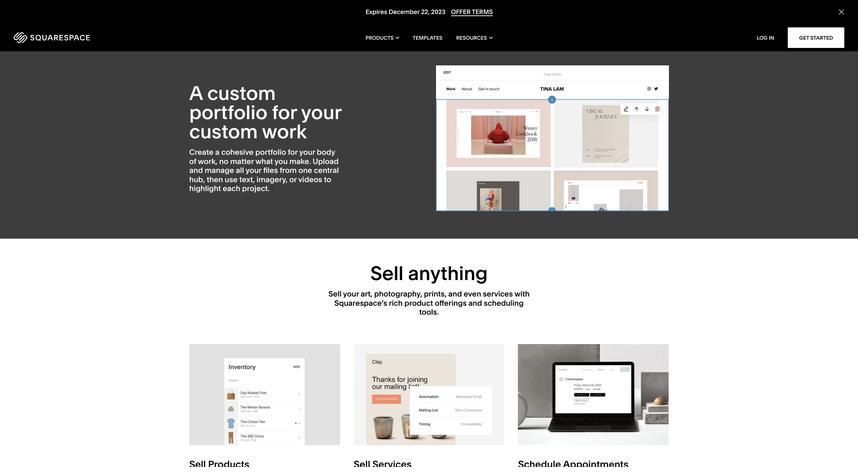 Task type: locate. For each thing, give the bounding box(es) containing it.
portfolio inside a custom portfolio for your custom work
[[189, 101, 268, 124]]

custom
[[207, 82, 276, 105], [189, 120, 258, 143]]

sell your art, photography, prints, and even services with squarespace's rich product offerings and scheduling tools.
[[329, 290, 530, 317]]

no
[[219, 157, 229, 166]]

resources button
[[457, 24, 493, 51]]

sell inside sell your art, photography, prints, and even services with squarespace's rich product offerings and scheduling tools.
[[329, 290, 342, 299]]

work
[[262, 120, 307, 143]]

editing website ui image
[[436, 66, 669, 212]]

manage
[[205, 166, 234, 175]]

text,
[[240, 175, 255, 184]]

you
[[275, 157, 288, 166]]

2 horizontal spatial and
[[469, 299, 483, 308]]

1 vertical spatial custom
[[189, 120, 258, 143]]

art,
[[361, 290, 373, 299]]

portfolio inside create a cohesive portfolio for your body of work, no matter what you make. upload and manage all your files from one central hub, then use text, imagery, or videos to highlight each project.
[[256, 148, 286, 157]]

product
[[405, 299, 433, 308]]

1 vertical spatial portfolio
[[256, 148, 286, 157]]

expires december 22, 2023
[[366, 8, 446, 16]]

your
[[301, 101, 342, 124], [300, 148, 315, 157], [246, 166, 262, 175], [343, 290, 359, 299]]

squarespace logo image
[[14, 32, 90, 43]]

get
[[800, 34, 810, 41]]

work,
[[198, 157, 218, 166]]

anything
[[408, 262, 488, 285]]

upload
[[313, 157, 339, 166]]

0 horizontal spatial sell
[[329, 290, 342, 299]]

portfolio
[[189, 101, 268, 124], [256, 148, 286, 157]]

one
[[299, 166, 312, 175]]

your inside sell your art, photography, prints, and even services with squarespace's rich product offerings and scheduling tools.
[[343, 290, 359, 299]]

for
[[272, 101, 297, 124], [288, 148, 298, 157]]

and down create
[[189, 166, 203, 175]]

a custom portfolio for your custom work
[[189, 82, 342, 143]]

templates link
[[413, 24, 443, 51]]

get started link
[[789, 27, 845, 48]]

1 vertical spatial sell
[[329, 290, 342, 299]]

sell
[[371, 262, 404, 285], [329, 290, 342, 299]]

0 horizontal spatial and
[[189, 166, 203, 175]]

with
[[515, 290, 530, 299]]

for inside create a cohesive portfolio for your body of work, no matter what you make. upload and manage all your files from one central hub, then use text, imagery, or videos to highlight each project.
[[288, 148, 298, 157]]

a
[[189, 82, 203, 105]]

all
[[236, 166, 244, 175]]

expires
[[366, 8, 387, 16]]

products button
[[366, 24, 399, 51]]

sell up photography,
[[371, 262, 404, 285]]

cohesive
[[221, 148, 254, 157]]

offerings
[[435, 299, 467, 308]]

of
[[189, 157, 197, 166]]

0 vertical spatial portfolio
[[189, 101, 268, 124]]

started
[[811, 34, 834, 41]]

0 vertical spatial for
[[272, 101, 297, 124]]

sell for sell anything
[[371, 262, 404, 285]]

photography,
[[375, 290, 423, 299]]

1 vertical spatial for
[[288, 148, 298, 157]]

inventory panel example image
[[189, 345, 340, 446]]

and inside create a cohesive portfolio for your body of work, no matter what you make. upload and manage all your files from one central hub, then use text, imagery, or videos to highlight each project.
[[189, 166, 203, 175]]

and
[[189, 166, 203, 175], [449, 290, 462, 299], [469, 299, 483, 308]]

squarespace's
[[335, 299, 388, 308]]

and left the even on the right bottom of page
[[449, 290, 462, 299]]

to
[[324, 175, 332, 184]]

central
[[314, 166, 339, 175]]

what
[[256, 157, 273, 166]]

0 vertical spatial sell
[[371, 262, 404, 285]]

sell left art,
[[329, 290, 342, 299]]

1 horizontal spatial sell
[[371, 262, 404, 285]]

body
[[317, 148, 335, 157]]

22,
[[421, 8, 430, 16]]

log
[[757, 34, 768, 41]]

and left services
[[469, 299, 483, 308]]

sell anything
[[371, 262, 488, 285]]



Task type: describe. For each thing, give the bounding box(es) containing it.
december
[[389, 8, 420, 16]]

imagery,
[[257, 175, 288, 184]]

templates
[[413, 34, 443, 41]]

matter
[[230, 157, 254, 166]]

or
[[290, 175, 297, 184]]

resources
[[457, 34, 487, 41]]

sell for sell your art, photography, prints, and even services with squarespace's rich product offerings and scheduling tools.
[[329, 290, 342, 299]]

scheduling
[[484, 299, 524, 308]]

rich
[[389, 299, 403, 308]]

log             in link
[[757, 34, 775, 41]]

0 vertical spatial custom
[[207, 82, 276, 105]]

make.
[[290, 157, 311, 166]]

videos
[[299, 175, 323, 184]]

tools.
[[420, 308, 439, 317]]

project.
[[242, 184, 270, 193]]

for inside a custom portfolio for your custom work
[[272, 101, 297, 124]]

in
[[770, 34, 775, 41]]

offer terms
[[451, 8, 493, 16]]

your inside a custom portfolio for your custom work
[[301, 101, 342, 124]]

from
[[280, 166, 297, 175]]

highlight
[[189, 184, 221, 193]]

hub,
[[189, 175, 205, 184]]

get started
[[800, 34, 834, 41]]

offer
[[451, 8, 471, 16]]

prints,
[[424, 290, 447, 299]]

then
[[207, 175, 223, 184]]

squarespace logo link
[[14, 32, 180, 43]]

products
[[366, 34, 394, 41]]

services
[[483, 290, 513, 299]]

terms
[[472, 8, 493, 16]]

2023
[[431, 8, 446, 16]]

1 horizontal spatial and
[[449, 290, 462, 299]]

files
[[263, 166, 278, 175]]

a
[[215, 148, 220, 157]]

offer terms link
[[451, 8, 493, 16]]

log             in
[[757, 34, 775, 41]]

use
[[225, 175, 238, 184]]

create
[[189, 148, 214, 157]]

automation ui image
[[354, 345, 505, 446]]

each
[[223, 184, 241, 193]]

even
[[464, 290, 482, 299]]

scheduling user interface photo image
[[519, 345, 669, 446]]

create a cohesive portfolio for your body of work, no matter what you make. upload and manage all your files from one central hub, then use text, imagery, or videos to highlight each project.
[[189, 148, 339, 193]]



Task type: vqa. For each thing, say whether or not it's contained in the screenshot.
Sell to the bottom
yes



